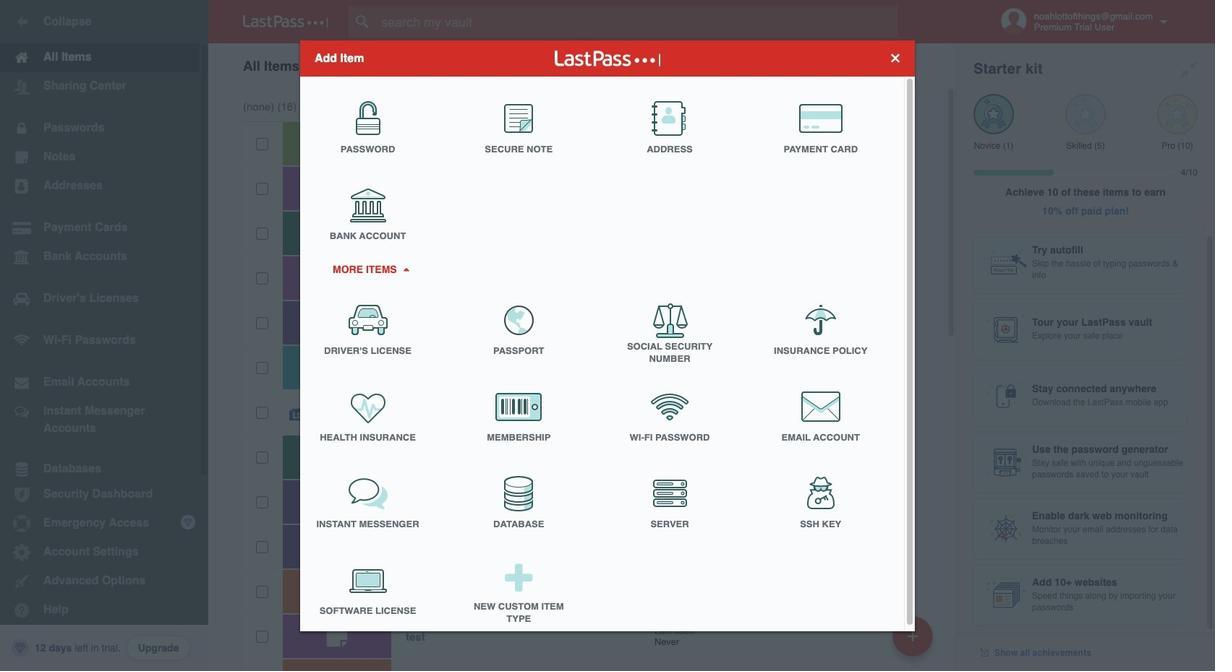 Task type: locate. For each thing, give the bounding box(es) containing it.
dialog
[[300, 40, 915, 636]]

new item navigation
[[888, 613, 942, 672]]

vault options navigation
[[208, 43, 956, 87]]

search my vault text field
[[349, 6, 927, 38]]



Task type: describe. For each thing, give the bounding box(es) containing it.
main navigation navigation
[[0, 0, 208, 672]]

new item image
[[908, 632, 918, 642]]

Search search field
[[349, 6, 927, 38]]

caret right image
[[401, 268, 411, 271]]

lastpass image
[[243, 15, 328, 28]]



Task type: vqa. For each thing, say whether or not it's contained in the screenshot.
New item element
no



